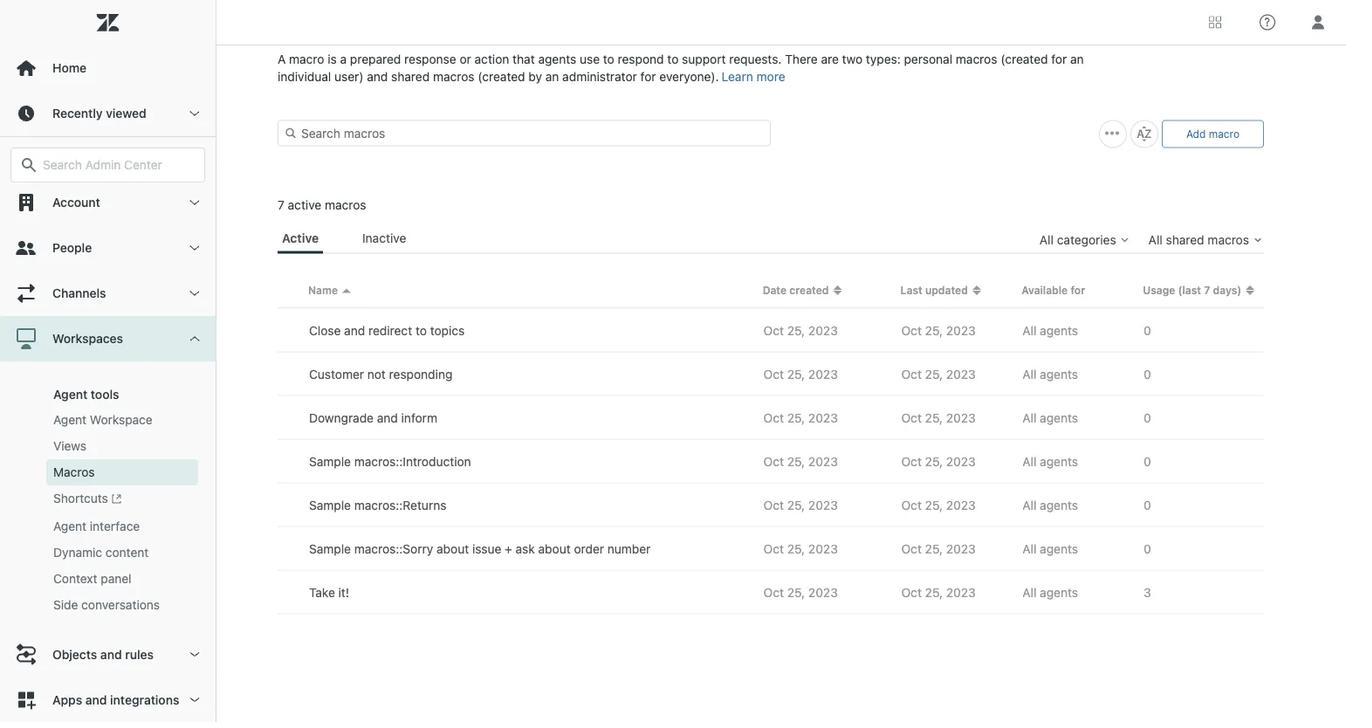 Task type: vqa. For each thing, say whether or not it's contained in the screenshot.
Home
yes



Task type: describe. For each thing, give the bounding box(es) containing it.
agent workspace link
[[46, 407, 198, 433]]

objects and rules button
[[0, 631, 216, 677]]

tree item inside the primary element
[[0, 316, 216, 631]]

primary element
[[0, 0, 217, 722]]

workspaces
[[52, 331, 123, 345]]

shortcuts element
[[53, 490, 122, 508]]

context
[[53, 571, 97, 585]]

context panel element
[[53, 569, 132, 587]]

agent for agent workspace
[[53, 412, 87, 427]]

side
[[53, 597, 78, 611]]

views link
[[46, 433, 198, 459]]

workspaces group
[[0, 361, 216, 631]]

channels
[[52, 286, 106, 300]]

conversations
[[81, 597, 160, 611]]

home
[[52, 61, 87, 75]]

agent workspace element
[[53, 411, 153, 428]]

views
[[53, 438, 87, 453]]

and for objects
[[100, 647, 122, 661]]

none search field inside the primary element
[[2, 148, 214, 183]]

dynamic content link
[[46, 539, 198, 565]]

agent interface
[[53, 518, 140, 533]]

rules
[[125, 647, 154, 661]]

workspace
[[90, 412, 153, 427]]

agent tools
[[53, 387, 119, 401]]

tree inside the primary element
[[0, 180, 216, 722]]

macros link
[[46, 459, 198, 485]]

agent interface link
[[46, 513, 198, 539]]

tools
[[91, 387, 119, 401]]

user menu image
[[1308, 11, 1330, 34]]

side conversations
[[53, 597, 160, 611]]

and for apps
[[85, 692, 107, 706]]

dynamic
[[53, 544, 102, 559]]

shortcuts link
[[46, 485, 198, 513]]

side conversations element
[[53, 596, 160, 613]]

people button
[[0, 225, 216, 270]]

agent for agent tools
[[53, 387, 87, 401]]

panel
[[101, 571, 132, 585]]

viewed
[[106, 106, 147, 121]]

recently viewed
[[52, 106, 147, 121]]

recently
[[52, 106, 103, 121]]

apps and integrations
[[52, 692, 179, 706]]



Task type: locate. For each thing, give the bounding box(es) containing it.
and inside dropdown button
[[100, 647, 122, 661]]

tree item containing workspaces
[[0, 316, 216, 631]]

zendesk products image
[[1210, 16, 1222, 28]]

interface
[[90, 518, 140, 533]]

help image
[[1260, 14, 1276, 30]]

0 vertical spatial agent
[[53, 387, 87, 401]]

and left rules
[[100, 647, 122, 661]]

context panel
[[53, 571, 132, 585]]

1 vertical spatial agent
[[53, 412, 87, 427]]

tree containing account
[[0, 180, 216, 722]]

agent for agent interface
[[53, 518, 87, 533]]

and inside dropdown button
[[85, 692, 107, 706]]

macros element
[[53, 463, 95, 481]]

apps
[[52, 692, 82, 706]]

3 agent from the top
[[53, 518, 87, 533]]

agent inside "element"
[[53, 412, 87, 427]]

workspaces button
[[0, 316, 216, 361]]

account button
[[0, 180, 216, 225]]

agent up views in the left bottom of the page
[[53, 412, 87, 427]]

None search field
[[2, 148, 214, 183]]

integrations
[[110, 692, 179, 706]]

agent
[[53, 387, 87, 401], [53, 412, 87, 427], [53, 518, 87, 533]]

side conversations link
[[46, 591, 198, 617]]

agent left tools
[[53, 387, 87, 401]]

agent workspace
[[53, 412, 153, 427]]

1 agent from the top
[[53, 387, 87, 401]]

objects
[[52, 647, 97, 661]]

1 vertical spatial and
[[85, 692, 107, 706]]

dynamic content
[[53, 544, 149, 559]]

recently viewed button
[[0, 91, 216, 136]]

2 vertical spatial agent
[[53, 518, 87, 533]]

views element
[[53, 437, 87, 455]]

apps and integrations button
[[0, 677, 216, 722]]

agent tools element
[[53, 387, 119, 401]]

Search Admin Center field
[[43, 157, 194, 173]]

account
[[52, 195, 100, 209]]

channels button
[[0, 270, 216, 316]]

home button
[[0, 45, 216, 91]]

people
[[52, 240, 92, 255]]

agent up dynamic
[[53, 518, 87, 533]]

0 vertical spatial and
[[100, 647, 122, 661]]

macros
[[53, 465, 95, 479]]

tree
[[0, 180, 216, 722]]

dynamic content element
[[53, 543, 149, 561]]

shortcuts
[[53, 491, 108, 505]]

2 agent from the top
[[53, 412, 87, 427]]

content
[[106, 544, 149, 559]]

agent interface element
[[53, 517, 140, 534]]

and right apps
[[85, 692, 107, 706]]

and
[[100, 647, 122, 661], [85, 692, 107, 706]]

objects and rules
[[52, 647, 154, 661]]

context panel link
[[46, 565, 198, 591]]

tree item
[[0, 316, 216, 631]]



